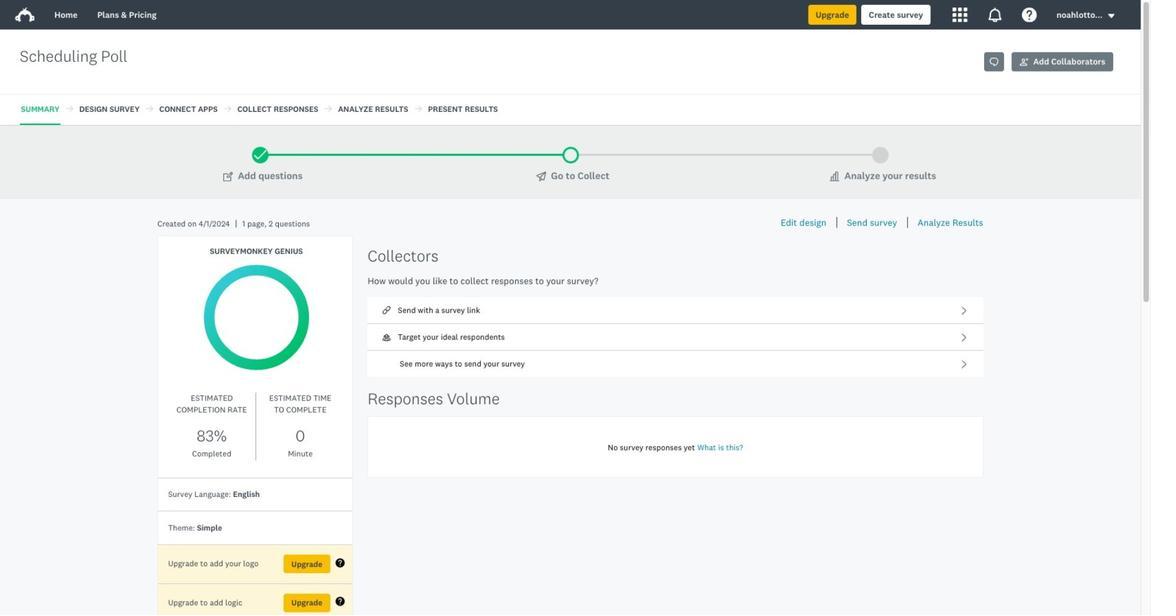 Task type: locate. For each thing, give the bounding box(es) containing it.
1 chevronright image from the top
[[960, 306, 969, 316]]

2 brand logo image from the top
[[15, 7, 35, 22]]

usersgroup image
[[383, 334, 391, 342]]

2 vertical spatial chevronright image
[[960, 360, 969, 369]]

1 vertical spatial chevronright image
[[960, 333, 969, 342]]

3 chevronright image from the top
[[960, 360, 969, 369]]

0 vertical spatial chevronright image
[[960, 306, 969, 316]]

products icon image
[[954, 7, 968, 22], [954, 7, 968, 22]]

chevronright image
[[960, 306, 969, 316], [960, 333, 969, 342], [960, 360, 969, 369]]

2 chevronright image from the top
[[960, 333, 969, 342]]

dropdown arrow icon image
[[1108, 11, 1117, 20], [1109, 14, 1116, 18]]

brand logo image
[[15, 5, 35, 25], [15, 7, 35, 22]]

help icon image
[[1023, 7, 1038, 22]]

chevronright image for link icon on the left
[[960, 306, 969, 316]]

chevronright image for usersgroup image
[[960, 333, 969, 342]]



Task type: vqa. For each thing, say whether or not it's contained in the screenshot.
This Link Opens In A New Tab image
yes



Task type: describe. For each thing, give the bounding box(es) containing it.
airplane image
[[537, 172, 547, 182]]

1 brand logo image from the top
[[15, 5, 35, 25]]

check image
[[254, 145, 267, 165]]

link image
[[383, 307, 391, 315]]

notification center icon image
[[988, 7, 1003, 22]]

this link opens in a new tab image
[[991, 58, 999, 66]]

chartbarvert image
[[830, 172, 840, 182]]

pencilbox image
[[223, 172, 233, 182]]



